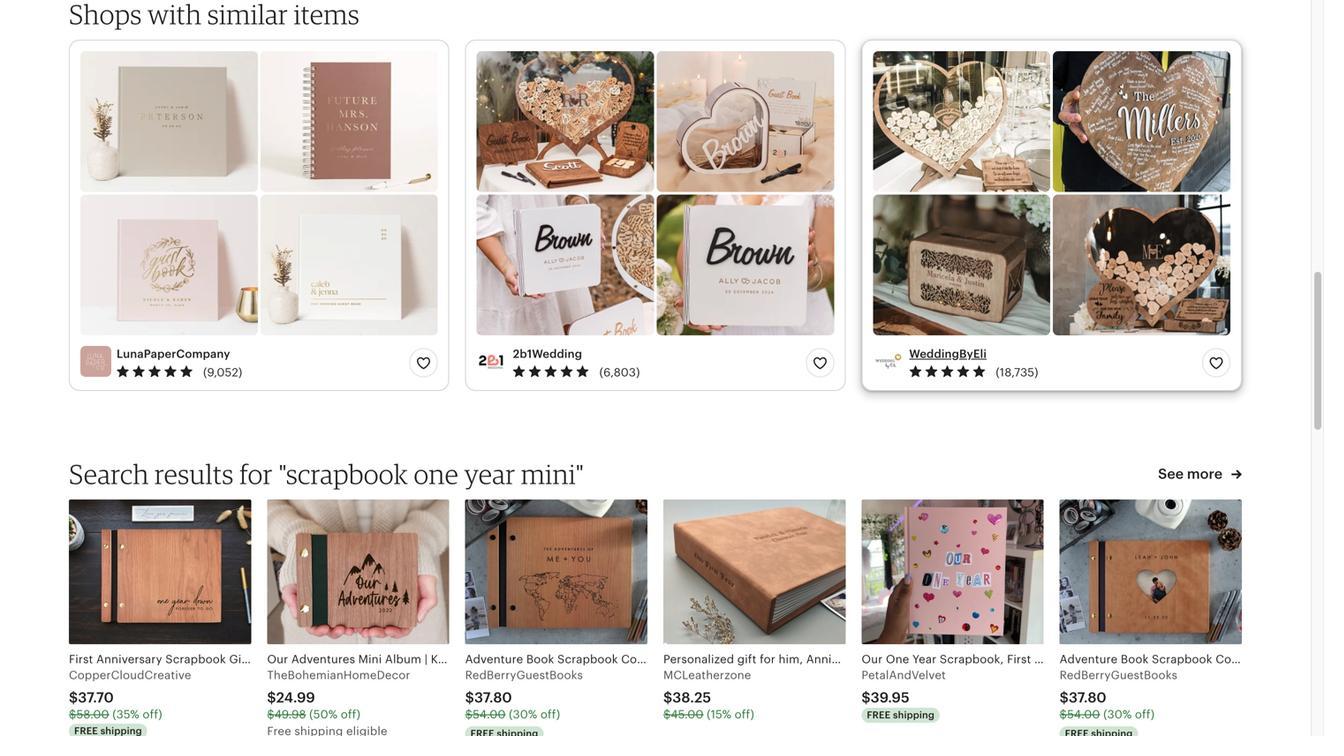 Task type: vqa. For each thing, say whether or not it's contained in the screenshot.
Sweater
no



Task type: locate. For each thing, give the bounding box(es) containing it.
0 horizontal spatial (30%
[[509, 708, 537, 722]]

1 vertical spatial for
[[511, 653, 527, 666]]

year
[[464, 458, 515, 491]]

travel
[[530, 653, 563, 666]]

2 redberryguestbooks $ 37.80 $ 54.00 (30% off) from the left
[[1060, 669, 1178, 722]]

5 off) from the left
[[1135, 708, 1155, 722]]

1 horizontal spatial (30%
[[1103, 708, 1132, 722]]

redberryguestbooks for second adventure book scrapbook couples gift for boyfriend, anniversary gifts couples, personalized gift, valentines day gift for him image from right
[[465, 669, 583, 683]]

mini"
[[521, 458, 584, 491]]

37.70
[[78, 690, 114, 706]]

(18,735)
[[996, 366, 1039, 379]]

redberryguestbooks $ 37.80 $ 54.00 (30% off)
[[465, 669, 583, 722], [1060, 669, 1178, 722]]

(30%
[[509, 708, 537, 722], [1103, 708, 1132, 722]]

0 horizontal spatial for
[[240, 458, 273, 491]]

37.80 for 1st adventure book scrapbook couples gift for boyfriend, anniversary gifts couples, personalized gift, valentines day gift for him image from right
[[1069, 690, 1107, 706]]

1 horizontal spatial 54.00
[[1067, 708, 1100, 722]]

see
[[1158, 466, 1184, 482]]

weddingbyeli
[[909, 348, 987, 361]]

off) inside coppercloudcreative $ 37.70 $ 58.00 (35% off)
[[143, 708, 162, 722]]

38.25
[[673, 690, 711, 706]]

1 horizontal spatial for
[[511, 653, 527, 666]]

1 54.00 from the left
[[473, 708, 506, 722]]

(6,803)
[[600, 366, 640, 379]]

1 horizontal spatial 37.80
[[1069, 690, 1107, 706]]

1 horizontal spatial redberryguestbooks
[[1060, 669, 1178, 683]]

1 redberryguestbooks $ 37.80 $ 54.00 (30% off) from the left
[[465, 669, 583, 722]]

1 adventure book scrapbook couples gift for boyfriend, anniversary gifts couples, personalized gift, valentines day gift for him image from the left
[[465, 500, 648, 645]]

for right gift
[[511, 653, 527, 666]]

0 horizontal spatial redberryguestbooks $ 37.80 $ 54.00 (30% off)
[[465, 669, 583, 722]]

"scrapbook
[[278, 458, 408, 491]]

1 horizontal spatial redberryguestbooks $ 37.80 $ 54.00 (30% off)
[[1060, 669, 1178, 722]]

adventure book scrapbook couples gift for boyfriend, anniversary gifts couples, personalized gift, valentines day gift for him image
[[465, 500, 648, 645], [1060, 500, 1242, 645]]

4 off) from the left
[[735, 708, 754, 722]]

album
[[385, 653, 421, 666]]

37.80
[[474, 690, 512, 706], [1069, 690, 1107, 706]]

search
[[69, 458, 149, 491]]

redberryguestbooks for 1st adventure book scrapbook couples gift for boyfriend, anniversary gifts couples, personalized gift, valentines day gift for him image from right
[[1060, 669, 1178, 683]]

1 off) from the left
[[143, 708, 162, 722]]

for right results
[[240, 458, 273, 491]]

see more link
[[1158, 465, 1242, 484]]

for
[[240, 458, 273, 491], [511, 653, 527, 666]]

2 off) from the left
[[341, 708, 360, 722]]

redberryguestbooks
[[465, 669, 583, 683], [1060, 669, 1178, 683]]

24.99
[[276, 690, 315, 706]]

0 horizontal spatial redberryguestbooks
[[465, 669, 583, 683]]

0 horizontal spatial 37.80
[[474, 690, 512, 706]]

mcleatherzone $ 38.25 $ 45.00 (15% off)
[[663, 669, 754, 722]]

one
[[414, 458, 459, 491]]

1 redberryguestbooks from the left
[[465, 669, 583, 683]]

0 horizontal spatial adventure book scrapbook couples gift for boyfriend, anniversary gifts couples, personalized gift, valentines day gift for him image
[[465, 500, 648, 645]]

54.00
[[473, 708, 506, 722], [1067, 708, 1100, 722]]

shipping
[[893, 710, 935, 721]]

1 horizontal spatial adventure book scrapbook couples gift for boyfriend, anniversary gifts couples, personalized gift, valentines day gift for him image
[[1060, 500, 1242, 645]]

0 vertical spatial for
[[240, 458, 273, 491]]

(35%
[[112, 708, 139, 722]]

off)
[[143, 708, 162, 722], [341, 708, 360, 722], [541, 708, 560, 722], [735, 708, 754, 722], [1135, 708, 1155, 722]]

0 horizontal spatial 54.00
[[473, 708, 506, 722]]

mcleatherzone
[[663, 669, 751, 683]]

coppercloudcreative
[[69, 669, 191, 683]]

$ inside petalandvelvet $ 39.95 free shipping
[[862, 690, 871, 706]]

(9,052)
[[203, 366, 242, 379]]

coppercloudcreative $ 37.70 $ 58.00 (35% off)
[[69, 669, 191, 722]]

our
[[267, 653, 288, 666]]

$
[[69, 690, 78, 706], [267, 690, 276, 706], [465, 690, 474, 706], [663, 690, 673, 706], [862, 690, 871, 706], [1060, 690, 1069, 706], [69, 708, 76, 722], [267, 708, 274, 722], [465, 708, 473, 722], [663, 708, 671, 722], [1060, 708, 1067, 722]]

lunapapercompany
[[117, 348, 230, 361]]

2 redberryguestbooks from the left
[[1060, 669, 1178, 683]]

personalized gift for him, anniversary gift for men, our first year gift, scrapbook photo album, gift for her, wife, girlfriend image
[[663, 500, 846, 645]]

lovers
[[566, 653, 603, 666]]

2 37.80 from the left
[[1069, 690, 1107, 706]]

39.95
[[871, 690, 910, 706]]

see more
[[1158, 466, 1226, 482]]

our adventures mini album | keepsake gift for travel lovers thebohemianhomedecor $ 24.99 $ 49.98 (50% off)
[[267, 653, 603, 722]]

1 37.80 from the left
[[474, 690, 512, 706]]



Task type: describe. For each thing, give the bounding box(es) containing it.
2b1wedding
[[513, 348, 582, 361]]

1 (30% from the left
[[509, 708, 537, 722]]

off) inside mcleatherzone $ 38.25 $ 45.00 (15% off)
[[735, 708, 754, 722]]

2 (30% from the left
[[1103, 708, 1132, 722]]

(50%
[[309, 708, 338, 722]]

search results for "scrapbook one year mini"
[[69, 458, 584, 491]]

thebohemianhomedecor
[[267, 669, 410, 683]]

keepsake
[[431, 653, 484, 666]]

58.00
[[76, 708, 109, 722]]

our one year scrapbook, first anniversary scrapbook gift, 110 sheets, 11 x 8.5 inches image
[[862, 500, 1044, 645]]

first anniversary scrapbook gift |  paper 1st anniversary gift | one year down forever to go image
[[69, 500, 251, 645]]

2 54.00 from the left
[[1067, 708, 1100, 722]]

results
[[155, 458, 234, 491]]

more
[[1187, 466, 1223, 482]]

for inside our adventures mini album | keepsake gift for travel lovers thebohemianhomedecor $ 24.99 $ 49.98 (50% off)
[[511, 653, 527, 666]]

37.80 for second adventure book scrapbook couples gift for boyfriend, anniversary gifts couples, personalized gift, valentines day gift for him image from right
[[474, 690, 512, 706]]

petalandvelvet $ 39.95 free shipping
[[862, 669, 946, 721]]

49.98
[[274, 708, 306, 722]]

our adventures mini album | keepsake gift for travel lovers image
[[267, 500, 449, 645]]

free
[[867, 710, 891, 721]]

(15%
[[707, 708, 731, 722]]

off) inside our adventures mini album | keepsake gift for travel lovers thebohemianhomedecor $ 24.99 $ 49.98 (50% off)
[[341, 708, 360, 722]]

|
[[425, 653, 428, 666]]

3 off) from the left
[[541, 708, 560, 722]]

mini
[[358, 653, 382, 666]]

gift
[[487, 653, 508, 666]]

petalandvelvet
[[862, 669, 946, 683]]

adventures
[[291, 653, 355, 666]]

2 adventure book scrapbook couples gift for boyfriend, anniversary gifts couples, personalized gift, valentines day gift for him image from the left
[[1060, 500, 1242, 645]]

45.00
[[671, 708, 704, 722]]



